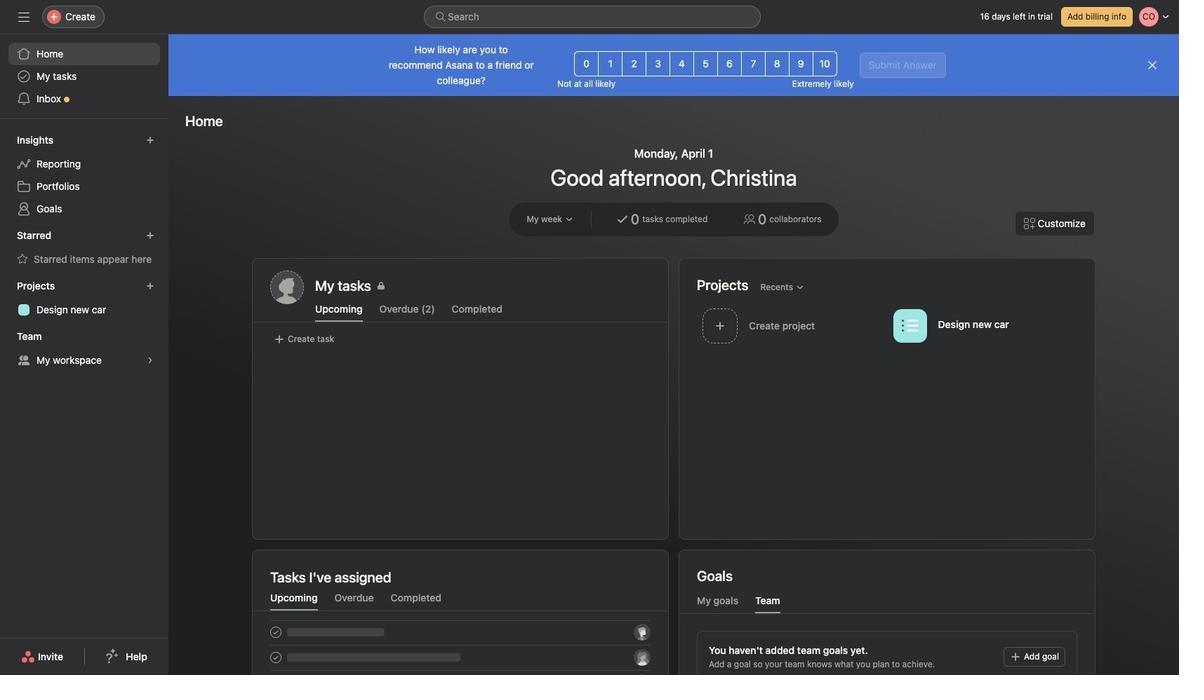 Task type: locate. For each thing, give the bounding box(es) containing it.
option group
[[574, 51, 837, 77]]

projects element
[[0, 274, 168, 324]]

starred element
[[0, 223, 168, 274]]

new insights image
[[146, 136, 154, 145]]

hide sidebar image
[[18, 11, 29, 22]]

add items to starred image
[[146, 232, 154, 240]]

None radio
[[670, 51, 694, 77], [741, 51, 766, 77], [765, 51, 789, 77], [813, 51, 837, 77], [670, 51, 694, 77], [741, 51, 766, 77], [765, 51, 789, 77], [813, 51, 837, 77]]

list item
[[697, 305, 888, 347]]

see details, my workspace image
[[146, 357, 154, 365]]

list box
[[424, 6, 761, 28]]

insights element
[[0, 128, 168, 223]]

None radio
[[574, 51, 599, 77], [598, 51, 623, 77], [622, 51, 646, 77], [646, 51, 670, 77], [693, 51, 718, 77], [717, 51, 742, 77], [789, 51, 813, 77], [574, 51, 599, 77], [598, 51, 623, 77], [622, 51, 646, 77], [646, 51, 670, 77], [693, 51, 718, 77], [717, 51, 742, 77], [789, 51, 813, 77]]

global element
[[0, 34, 168, 119]]



Task type: describe. For each thing, give the bounding box(es) containing it.
list image
[[902, 318, 918, 334]]

add profile photo image
[[270, 271, 304, 305]]

new project or portfolio image
[[146, 282, 154, 291]]

teams element
[[0, 324, 168, 375]]

dismiss image
[[1147, 60, 1158, 71]]



Task type: vqa. For each thing, say whether or not it's contained in the screenshot.
this
no



